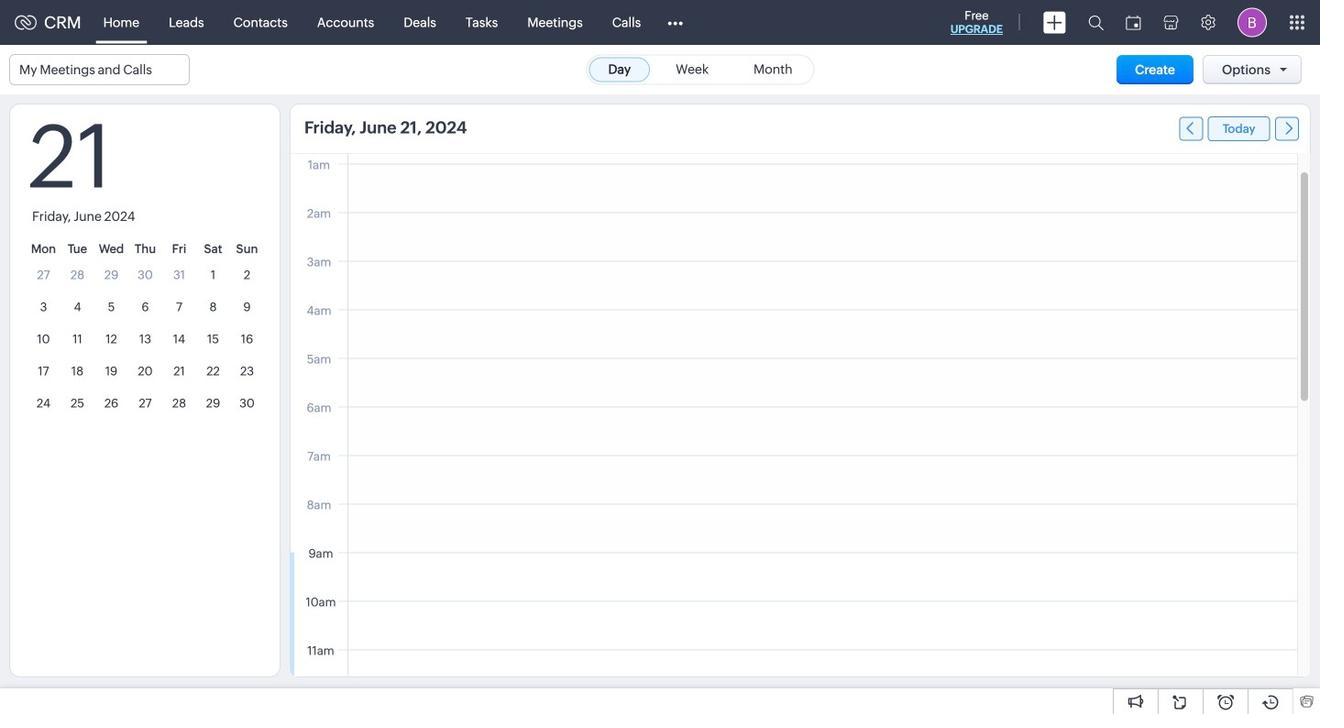 Task type: describe. For each thing, give the bounding box(es) containing it.
Other Modules field
[[656, 8, 695, 37]]

calendar image
[[1126, 15, 1142, 30]]

search element
[[1077, 0, 1115, 45]]

logo image
[[15, 15, 37, 30]]

profile image
[[1238, 8, 1267, 37]]



Task type: locate. For each thing, give the bounding box(es) containing it.
profile element
[[1227, 0, 1278, 44]]

search image
[[1088, 15, 1104, 30]]

create menu element
[[1032, 0, 1077, 44]]

create menu image
[[1044, 11, 1066, 33]]



Task type: vqa. For each thing, say whether or not it's contained in the screenshot.
search image
yes



